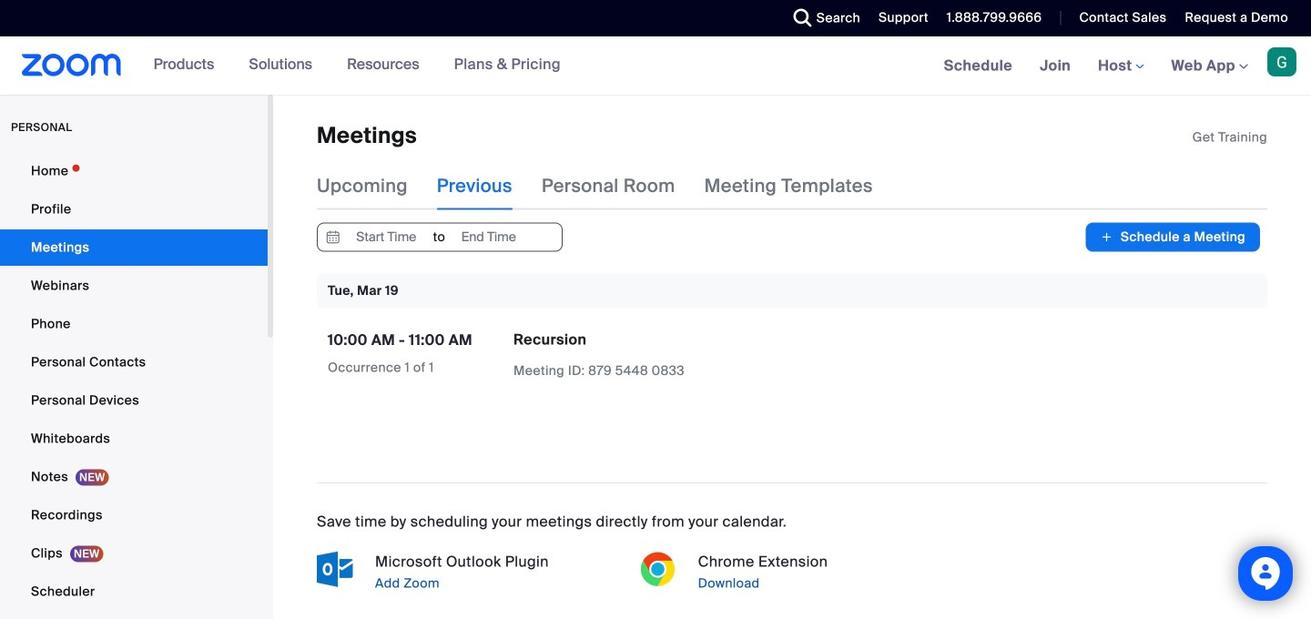 Task type: vqa. For each thing, say whether or not it's contained in the screenshot.
the bottom application
yes



Task type: locate. For each thing, give the bounding box(es) containing it.
Date Range Picker Start field
[[344, 223, 429, 251]]

product information navigation
[[140, 36, 575, 95]]

profile picture image
[[1268, 47, 1297, 76]]

recursion element
[[514, 330, 587, 349]]

date image
[[322, 223, 344, 251]]

1 horizontal spatial application
[[1193, 128, 1268, 147]]

1 vertical spatial application
[[514, 330, 832, 381]]

banner
[[0, 36, 1311, 96]]

application
[[1193, 128, 1268, 147], [514, 330, 832, 381]]

0 vertical spatial application
[[1193, 128, 1268, 147]]

meetings navigation
[[930, 36, 1311, 96]]

0 horizontal spatial application
[[514, 330, 832, 381]]



Task type: describe. For each thing, give the bounding box(es) containing it.
Date Range Picker End field
[[447, 223, 531, 251]]

personal menu menu
[[0, 153, 268, 619]]

add image
[[1101, 228, 1114, 246]]

zoom logo image
[[22, 54, 122, 76]]

tabs of meeting tab list
[[317, 162, 902, 210]]



